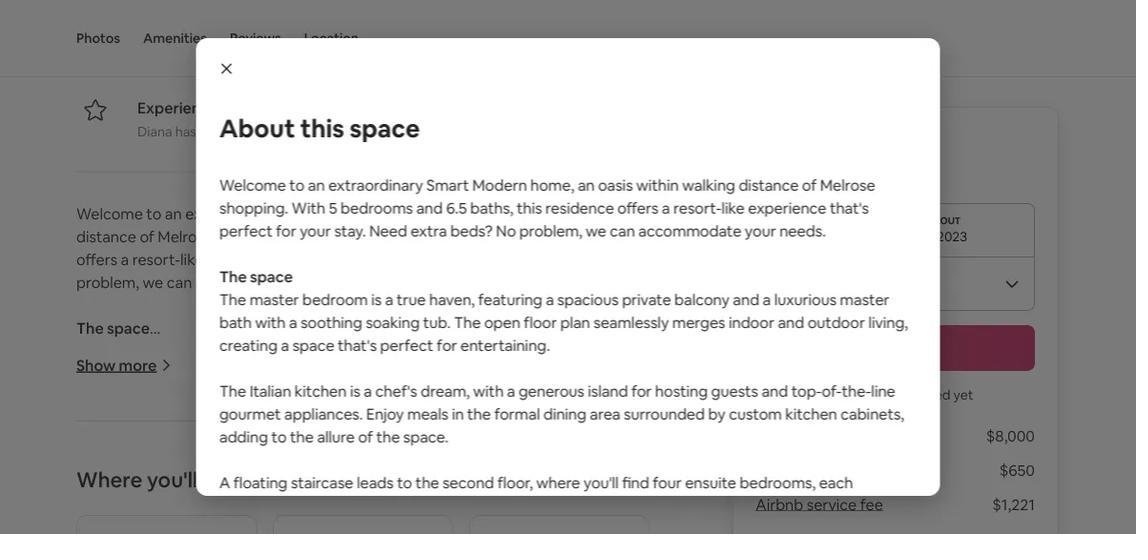 Task type: locate. For each thing, give the bounding box(es) containing it.
1 horizontal spatial like
[[721, 198, 745, 218]]

gourmet inside the italian kitchen is a chef's dream, with a generous island for hosting guests and top-of-the-line gourmet appliances. enjoy meals in the formal dining area surrounded by custom kitchen cabinets, adding to the allure of the space.
[[219, 404, 281, 424]]

hosting up four
[[655, 381, 708, 401]]

the
[[467, 404, 491, 424], [290, 427, 313, 447], [376, 427, 400, 447], [432, 456, 455, 476], [415, 473, 439, 492], [431, 479, 455, 499], [517, 479, 541, 499], [423, 496, 447, 515], [589, 496, 613, 515], [219, 519, 243, 534], [305, 519, 329, 534], [659, 519, 682, 534]]

featuring inside the master bedroom is a true haven, featuring a spacious private balcony and a luxurious master bath with a soothing soaking tub. the open floor plan seamlessly merges indoor and outdoor living, creating a space that's perfect for entertaining.
[[478, 290, 542, 309]]

no
[[496, 221, 516, 240], [608, 250, 628, 270]]

generous
[[518, 381, 584, 401], [376, 433, 442, 453]]

1 horizontal spatial the-
[[842, 381, 871, 401]]

creating
[[219, 335, 277, 355], [316, 387, 374, 407], [744, 519, 802, 534]]

that's
[[830, 198, 869, 218], [289, 250, 328, 270], [337, 335, 377, 355], [434, 387, 473, 407]]

6.5 inside about this space "dialog"
[[446, 198, 467, 218]]

0 vertical spatial walking
[[682, 175, 735, 195]]

1 horizontal spatial balcony
[[674, 290, 729, 309]]

1 vertical spatial bath
[[195, 365, 227, 384]]

1 vertical spatial resort-
[[132, 250, 180, 270]]

0 horizontal spatial dream,
[[278, 433, 327, 453]]

0 vertical spatial soaking
[[365, 313, 419, 332]]

chef's up leads
[[375, 381, 417, 401]]

hollywood
[[377, 519, 452, 534]]

0 vertical spatial bath
[[219, 313, 251, 332]]

2 vertical spatial can
[[560, 519, 586, 534]]

space. up second
[[403, 427, 448, 447]]

the space
[[219, 267, 292, 286], [76, 319, 150, 338]]

italian up floating
[[249, 381, 291, 401]]

italian up where
[[107, 433, 148, 453]]

distance inside welcome to an extraordinary smart modern home, an oasis within walking distance of melrose shopping. with 5 bedrooms and 6.5 baths, this residence offers a resort-like experience that's perfect for your stay. need extra beds? no problem, we can accommodate your needs.
[[738, 175, 798, 195]]

cabinets,
[[840, 404, 904, 424], [293, 479, 357, 499]]

soaking
[[365, 313, 419, 332], [341, 365, 395, 384]]

0 vertical spatial indoor
[[729, 313, 774, 332]]

1 horizontal spatial beds?
[[562, 250, 605, 270]]

fee up the unique
[[860, 495, 884, 514]]

in inside the italian kitchen is a chef's dream, with a generous island for hosting guests and top-of-the-line gourmet appliances. enjoy meals in the formal dining area surrounded by custom kitchen cabinets, adding to the allure of the space.
[[451, 404, 464, 424]]

modern inside about this space "dialog"
[[472, 175, 527, 195]]

278
[[199, 123, 222, 140]]

line inside about this space "dialog"
[[871, 381, 895, 401]]

with
[[255, 313, 285, 332], [231, 365, 261, 384], [473, 381, 503, 401], [330, 433, 361, 453]]

private
[[622, 290, 671, 309], [479, 342, 528, 361]]

location
[[304, 30, 359, 47]]

service
[[807, 495, 857, 514]]

of inside the italian kitchen is a chef's dream, with a generous island for hosting guests and top-of-the-line gourmet appliances. enjoy meals in the formal dining area surrounded by custom kitchen cabinets, adding to the allure of the space.
[[358, 427, 373, 447]]

area inside the italian kitchen is a chef's dream, with a generous island for hosting guests and top-of-the-line gourmet appliances. enjoy meals in the formal dining area surrounded by custom kitchen cabinets, adding to the allure of the space.
[[590, 404, 620, 424]]

guests up $1,600
[[711, 381, 758, 401]]

allure up staircase
[[317, 427, 354, 447]]

appliances. up drenched
[[249, 456, 327, 476]]

floor inside about this space "dialog"
[[523, 313, 557, 332]]

island
[[588, 381, 628, 401], [445, 433, 485, 453]]

living, up staircase
[[273, 387, 312, 407]]

the- left a
[[127, 456, 156, 476]]

fee up service
[[821, 460, 844, 480]]

0 horizontal spatial hosting
[[512, 433, 565, 453]]

space.
[[403, 427, 448, 447], [544, 479, 590, 499]]

has
[[175, 123, 196, 140]]

walking
[[682, 175, 735, 195], [539, 204, 592, 224]]

luxurious inside about this space "dialog"
[[774, 290, 836, 309]]

outdoor up you
[[807, 313, 865, 332]]

1 horizontal spatial accommodate
[[638, 221, 741, 240]]

welcome down the about
[[219, 175, 286, 195]]

appliances.
[[284, 404, 363, 424], [249, 456, 327, 476]]

in
[[451, 404, 464, 424], [416, 456, 428, 476], [290, 496, 302, 515], [643, 519, 655, 534]]

1 vertical spatial area
[[554, 456, 585, 476]]

we
[[585, 221, 606, 240], [143, 273, 163, 292]]

0 vertical spatial creating
[[219, 335, 277, 355]]

· left 4
[[800, 163, 803, 180]]

of
[[802, 175, 817, 195], [140, 227, 154, 247], [358, 427, 373, 447], [499, 479, 514, 499], [881, 496, 896, 515]]

dining up where
[[543, 404, 586, 424]]

0 vertical spatial oasis
[[598, 175, 633, 195]]

shopping. inside welcome to an extraordinary smart modern home, an oasis within walking distance of melrose shopping. with 5 bedrooms and 6.5 baths, this residence offers a resort-like experience that's perfect for your stay. need extra beds? no problem, we can accommodate your needs.
[[219, 198, 288, 218]]

dining up showstopper
[[508, 456, 551, 476]]

4
[[807, 163, 815, 180]]

space. inside about this space "dialog"
[[403, 427, 448, 447]]

1 vertical spatial fee
[[860, 495, 884, 514]]

hosting up where
[[512, 433, 565, 453]]

guests up where
[[568, 433, 615, 453]]

like
[[721, 198, 745, 218], [180, 250, 204, 270]]

extraordinary down places.
[[328, 175, 423, 195]]

extra inside welcome to an extraordinary smart modern home, an oasis within walking distance of melrose shopping. with 5 bedrooms and 6.5 baths, this residence offers a resort-like experience that's perfect for your stay. need extra beds? no problem, we can accommodate your needs.
[[410, 221, 447, 240]]

0 vertical spatial seamlessly
[[593, 313, 669, 332]]

featuring
[[478, 290, 542, 309], [335, 342, 400, 361]]

plan
[[560, 313, 590, 332], [536, 365, 566, 384]]

merges
[[672, 313, 725, 332], [76, 387, 130, 407]]

welcome down diana
[[76, 204, 143, 224]]

1 vertical spatial spacious
[[414, 342, 476, 361]]

0 vertical spatial smart
[[426, 175, 469, 195]]

1 horizontal spatial top-
[[791, 381, 822, 401]]

to
[[289, 175, 304, 195], [146, 204, 162, 224], [271, 427, 286, 447], [397, 473, 412, 492], [412, 479, 428, 499]]

enjoy up leads
[[366, 404, 404, 424]]

generous inside about this space "dialog"
[[518, 381, 584, 401]]

allure
[[317, 427, 354, 447], [458, 479, 496, 499]]

1 horizontal spatial walking
[[682, 175, 735, 195]]

0 vertical spatial need
[[369, 221, 407, 240]]

1 horizontal spatial reviews
[[817, 163, 864, 180]]

in up second
[[451, 404, 464, 424]]

and inside the italian kitchen is a chef's dream, with a generous island for hosting guests and top-of-the-line gourmet appliances. enjoy meals in the formal dining area surrounded by custom kitchen cabinets, adding to the allure of the space.
[[761, 381, 788, 401]]

dream, up second
[[420, 381, 470, 401]]

by left a
[[161, 479, 178, 499]]

1 vertical spatial modern
[[329, 204, 384, 224]]

the italian kitchen is a chef's dream, with a generous island for hosting guests and top-of-the-line gourmet appliances. enjoy meals in the formal dining area surrounded by custom kitchen cabinets, adding to the allure of the space.
[[219, 381, 904, 447], [76, 433, 649, 499]]

0 vertical spatial generous
[[518, 381, 584, 401]]

generous up leads
[[376, 433, 442, 453]]

gourmet up sleep
[[219, 404, 281, 424]]

1 horizontal spatial haven,
[[429, 290, 475, 309]]

seamlessly inside the master bedroom is a true haven, featuring a spacious private balcony and a luxurious master bath with a soothing soaking tub. the open floor plan seamlessly merges indoor and outdoor living, creating a space that's perfect for entertaining.
[[593, 313, 669, 332]]

0 vertical spatial of-
[[822, 381, 842, 401]]

guests right the 12
[[95, 23, 142, 42]]

shopping.
[[219, 198, 288, 218], [216, 227, 285, 247]]

formal up floor,
[[494, 404, 540, 424]]

0 vertical spatial needs.
[[779, 221, 826, 240]]

1 vertical spatial experience
[[207, 250, 285, 270]]

0 vertical spatial allure
[[317, 427, 354, 447]]

0 horizontal spatial bedroom
[[159, 342, 225, 361]]

of inside a floating staircase leads to the second floor, where you'll find four ensuite bedrooms, each drenched in natural light. but the real showstopper is the rooftop deck, offering stunning views of the hills and the iconic hollywood sign. here, you can unwind in the hot tub, creating a unique a
[[881, 496, 896, 515]]

modern
[[472, 175, 527, 195], [329, 204, 384, 224]]

stay. inside welcome to an extraordinary smart modern home, an oasis within walking distance of melrose shopping. with 5 bedrooms and 6.5 baths, this residence offers a resort-like experience that's perfect for your stay. need extra beds? no problem, we can accommodate your needs.
[[334, 221, 366, 240]]

enjoy up natural
[[331, 456, 368, 476]]

1 vertical spatial surrounded
[[76, 479, 157, 499]]

1 vertical spatial distance
[[76, 227, 136, 247]]

offers inside about this space "dialog"
[[617, 198, 658, 218]]

island inside about this space "dialog"
[[588, 381, 628, 401]]

1 horizontal spatial you'll
[[583, 473, 618, 492]]

the
[[219, 267, 246, 286], [219, 290, 246, 309], [454, 313, 481, 332], [76, 319, 104, 338], [76, 342, 103, 361], [430, 365, 457, 384], [219, 381, 246, 401], [76, 433, 103, 453]]

need
[[369, 221, 407, 240], [481, 250, 519, 270]]

learn more about the host, diana. image
[[597, 0, 650, 44], [597, 0, 650, 44]]

ensuite
[[685, 473, 736, 492]]

0 horizontal spatial the-
[[127, 456, 156, 476]]

bedroom inside about this space "dialog"
[[302, 290, 368, 309]]

·
[[145, 23, 149, 42], [240, 23, 243, 42], [297, 23, 301, 42], [800, 163, 803, 180]]

0 horizontal spatial space.
[[403, 427, 448, 447]]

dream, up staircase
[[278, 433, 327, 453]]

chef's up floating
[[232, 433, 274, 453]]

1 horizontal spatial the space
[[219, 267, 292, 286]]

1 vertical spatial private
[[479, 342, 528, 361]]

reviews
[[230, 30, 281, 47]]

0 vertical spatial no
[[496, 221, 516, 240]]

baths,
[[470, 198, 513, 218], [467, 227, 510, 247]]

meals up second
[[407, 404, 448, 424]]

fee
[[821, 460, 844, 480], [860, 495, 884, 514]]

of-
[[822, 381, 842, 401], [107, 456, 127, 476]]

1 vertical spatial living,
[[273, 387, 312, 407]]

reviews right 4
[[817, 163, 864, 180]]

kitchen up "where you'll sleep"
[[152, 433, 204, 453]]

indoor inside about this space "dialog"
[[729, 313, 774, 332]]

you'll left "find"
[[583, 473, 618, 492]]

allure up the "sign."
[[458, 479, 496, 499]]

to up the but in the bottom left of the page
[[397, 473, 412, 492]]

1 horizontal spatial needs.
[[779, 221, 826, 240]]

sleep
[[202, 466, 255, 493]]

offers
[[617, 198, 658, 218], [76, 250, 117, 270]]

top-
[[791, 381, 822, 401], [76, 456, 107, 476]]

0 vertical spatial reviews
[[225, 123, 271, 140]]

1 vertical spatial no
[[608, 250, 628, 270]]

0 vertical spatial appliances.
[[284, 404, 363, 424]]

kitchen up hills
[[238, 479, 290, 499]]

kitchen up staircase
[[294, 381, 346, 401]]

1 horizontal spatial adding
[[360, 479, 409, 499]]

1 horizontal spatial offers
[[617, 198, 658, 218]]

of inside welcome to an extraordinary smart modern home, an oasis within walking distance of melrose shopping. with 5 bedrooms and 6.5 baths, this residence offers a resort-like experience that's perfect for your stay. need extra beds? no problem, we can accommodate your needs.
[[802, 175, 817, 195]]

light.
[[358, 496, 392, 515]]

1 horizontal spatial custom
[[729, 404, 782, 424]]

hot
[[686, 519, 710, 534]]

1 vertical spatial true
[[254, 342, 283, 361]]

airbnb service fee
[[756, 495, 884, 514]]

1 vertical spatial by
[[161, 479, 178, 499]]

0 vertical spatial stay.
[[334, 221, 366, 240]]

1 horizontal spatial guests
[[568, 433, 615, 453]]

beds?
[[450, 221, 492, 240], [562, 250, 605, 270]]

1 horizontal spatial hosting
[[655, 381, 708, 401]]

melrose inside about this space "dialog"
[[820, 175, 875, 195]]

generous up where
[[518, 381, 584, 401]]

can
[[610, 221, 635, 240], [167, 273, 192, 292], [560, 519, 586, 534]]

italian inside about this space "dialog"
[[249, 381, 291, 401]]

for inside experienced host diana has 278 reviews for other places.
[[274, 123, 292, 140]]

a
[[662, 198, 670, 218], [121, 250, 129, 270], [385, 290, 393, 309], [546, 290, 554, 309], [763, 290, 771, 309], [289, 313, 297, 332], [281, 335, 289, 355], [242, 342, 250, 361], [403, 342, 411, 361], [620, 342, 628, 361], [265, 365, 273, 384], [363, 381, 372, 401], [507, 381, 515, 401], [377, 387, 386, 407], [221, 433, 229, 453], [364, 433, 372, 453], [806, 519, 814, 534]]

enjoy
[[366, 404, 404, 424], [331, 456, 368, 476]]

0 vertical spatial dream,
[[420, 381, 470, 401]]

0 horizontal spatial balcony
[[532, 342, 587, 361]]

is inside a floating staircase leads to the second floor, where you'll find four ensuite bedrooms, each drenched in natural light. but the real showstopper is the rooftop deck, offering stunning views of the hills and the iconic hollywood sign. here, you can unwind in the hot tub, creating a unique a
[[575, 496, 586, 515]]

extraordinary down 278
[[185, 204, 280, 224]]

this
[[300, 113, 344, 145], [516, 198, 542, 218], [514, 227, 539, 247]]

reviews down host
[[225, 123, 271, 140]]

0 vertical spatial open
[[484, 313, 520, 332]]

the master bedroom is a true haven, featuring a spacious private balcony and a luxurious master bath with a soothing soaking tub. the open floor plan seamlessly merges indoor and outdoor living, creating a space that's perfect for entertaining.
[[219, 290, 908, 355], [76, 342, 650, 407]]

needs. inside about this space "dialog"
[[779, 221, 826, 240]]

a inside a floating staircase leads to the second floor, where you'll find four ensuite bedrooms, each drenched in natural light. but the real showstopper is the rooftop deck, offering stunning views of the hills and the iconic hollywood sign. here, you can unwind in the hot tub, creating a unique a
[[806, 519, 814, 534]]

the- right you
[[842, 381, 871, 401]]

baths, inside about this space "dialog"
[[470, 198, 513, 218]]

1 vertical spatial within
[[493, 204, 536, 224]]

residence inside about this space "dialog"
[[545, 198, 614, 218]]

1 vertical spatial guests
[[711, 381, 758, 401]]

cleaning
[[756, 460, 818, 480]]

0 vertical spatial experience
[[748, 198, 826, 218]]

cabinets, down the won't
[[840, 404, 904, 424]]

smart
[[426, 175, 469, 195], [283, 204, 326, 224]]

soothing
[[300, 313, 362, 332], [276, 365, 338, 384]]

by up ensuite
[[708, 404, 725, 424]]

0 horizontal spatial walking
[[539, 204, 592, 224]]

within
[[636, 175, 679, 195], [493, 204, 536, 224]]

0 horizontal spatial oasis
[[455, 204, 490, 224]]

the-
[[842, 381, 871, 401], [127, 456, 156, 476]]

1 vertical spatial soothing
[[276, 365, 338, 384]]

meals up the but in the bottom left of the page
[[372, 456, 413, 476]]

floor
[[523, 313, 557, 332], [499, 365, 533, 384]]

line left charged on the bottom right
[[871, 381, 895, 401]]

2 horizontal spatial creating
[[744, 519, 802, 534]]

photos
[[76, 30, 120, 47]]

top- inside the italian kitchen is a chef's dream, with a generous island for hosting guests and top-of-the-line gourmet appliances. enjoy meals in the formal dining area surrounded by custom kitchen cabinets, adding to the allure of the space.
[[791, 381, 822, 401]]

accommodate
[[638, 221, 741, 240], [195, 273, 299, 292]]

x
[[805, 426, 813, 446]]

appliances. up staircase
[[284, 404, 363, 424]]

formal up real
[[459, 456, 505, 476]]

0 vertical spatial top-
[[791, 381, 822, 401]]

0 horizontal spatial allure
[[317, 427, 354, 447]]

1 horizontal spatial island
[[588, 381, 628, 401]]

won't
[[843, 386, 878, 404]]

meals inside the italian kitchen is a chef's dream, with a generous island for hosting guests and top-of-the-line gourmet appliances. enjoy meals in the formal dining area surrounded by custom kitchen cabinets, adding to the allure of the space.
[[407, 404, 448, 424]]

you'll left a
[[147, 466, 198, 493]]

adding inside the italian kitchen is a chef's dream, with a generous island for hosting guests and top-of-the-line gourmet appliances. enjoy meals in the formal dining area surrounded by custom kitchen cabinets, adding to the allure of the space.
[[219, 427, 268, 447]]

cabinets, up iconic
[[293, 479, 357, 499]]

0 horizontal spatial melrose
[[158, 227, 213, 247]]

$8,000
[[986, 426, 1035, 446]]

outdoor inside about this space "dialog"
[[807, 313, 865, 332]]

italian
[[249, 381, 291, 401], [107, 433, 148, 453]]

bath
[[219, 313, 251, 332], [195, 365, 227, 384]]

entertaining. inside about this space "dialog"
[[460, 335, 550, 355]]

in up the but in the bottom left of the page
[[416, 456, 428, 476]]

resort-
[[673, 198, 721, 218], [132, 250, 180, 270]]

problem,
[[519, 221, 582, 240], [76, 273, 139, 292]]

0 vertical spatial melrose
[[820, 175, 875, 195]]

private inside about this space "dialog"
[[622, 290, 671, 309]]

12 guests · 5 bedrooms · 6 beds · 5.5 baths
[[76, 23, 367, 42]]

1 horizontal spatial chef's
[[375, 381, 417, 401]]

0 vertical spatial resort-
[[673, 198, 721, 218]]

custom
[[729, 404, 782, 424], [181, 479, 234, 499]]

gourmet up drenched
[[184, 456, 245, 476]]

5.5
[[304, 23, 324, 42]]

and
[[416, 198, 443, 218], [413, 227, 440, 247], [733, 290, 759, 309], [778, 313, 804, 332], [590, 342, 617, 361], [761, 381, 788, 401], [182, 387, 208, 407], [619, 433, 645, 453], [275, 519, 302, 534]]

about this space
[[219, 113, 420, 145]]

custom inside about this space "dialog"
[[729, 404, 782, 424]]

adding up hollywood
[[360, 479, 409, 499]]

space. up you
[[544, 479, 590, 499]]

extra
[[410, 221, 447, 240], [523, 250, 559, 270]]

gourmet
[[219, 404, 281, 424], [184, 456, 245, 476]]

outdoor up sleep
[[212, 387, 269, 407]]

1 horizontal spatial dream,
[[420, 381, 470, 401]]

0 horizontal spatial smart
[[283, 204, 326, 224]]

staircase
[[290, 473, 353, 492]]

reviews button
[[230, 0, 281, 76]]

adding up sleep
[[219, 427, 268, 447]]

experience inside about this space "dialog"
[[748, 198, 826, 218]]

cleaning fee
[[756, 460, 844, 480]]

open
[[484, 313, 520, 332], [460, 365, 496, 384]]

0 horizontal spatial extra
[[410, 221, 447, 240]]

1 vertical spatial the-
[[127, 456, 156, 476]]

0 horizontal spatial generous
[[376, 433, 442, 453]]

0 vertical spatial true
[[396, 290, 426, 309]]

0 horizontal spatial haven,
[[286, 342, 332, 361]]

line left a
[[156, 456, 180, 476]]

need inside welcome to an extraordinary smart modern home, an oasis within walking distance of melrose shopping. with 5 bedrooms and 6.5 baths, this residence offers a resort-like experience that's perfect for your stay. need extra beds? no problem, we can accommodate your needs.
[[369, 221, 407, 240]]

0 vertical spatial extra
[[410, 221, 447, 240]]

tub. inside about this space "dialog"
[[423, 313, 450, 332]]

0 vertical spatial custom
[[729, 404, 782, 424]]

welcome
[[219, 175, 286, 195], [76, 204, 143, 224]]

1 vertical spatial home,
[[387, 204, 431, 224]]

home, inside about this space "dialog"
[[530, 175, 574, 195]]

bedrooms inside about this space "dialog"
[[340, 198, 413, 218]]

chef's
[[375, 381, 417, 401], [232, 433, 274, 453]]

1 horizontal spatial distance
[[738, 175, 798, 195]]

2 vertical spatial bedrooms
[[337, 227, 410, 247]]

living, up be
[[868, 313, 908, 332]]

your
[[299, 221, 331, 240], [745, 221, 776, 240], [412, 250, 443, 270], [302, 273, 333, 292]]

host
[[231, 98, 263, 118]]

1 horizontal spatial true
[[396, 290, 426, 309]]

12
[[76, 23, 91, 42]]

appliances. inside the italian kitchen is a chef's dream, with a generous island for hosting guests and top-of-the-line gourmet appliances. enjoy meals in the formal dining area surrounded by custom kitchen cabinets, adding to the allure of the space.
[[284, 404, 363, 424]]



Task type: vqa. For each thing, say whether or not it's contained in the screenshot.
the top accommodate
yes



Task type: describe. For each thing, give the bounding box(es) containing it.
1 vertical spatial extraordinary
[[185, 204, 280, 224]]

where
[[536, 473, 580, 492]]

0 horizontal spatial living,
[[273, 387, 312, 407]]

0 horizontal spatial creating
[[219, 335, 277, 355]]

1 vertical spatial gourmet
[[184, 456, 245, 476]]

show more button
[[76, 355, 172, 375]]

bedrooms,
[[739, 473, 816, 492]]

show more
[[76, 355, 157, 375]]

hills
[[246, 519, 272, 534]]

0 horizontal spatial resort-
[[132, 250, 180, 270]]

5 inside welcome to an extraordinary smart modern home, an oasis within walking distance of melrose shopping. with 5 bedrooms and 6.5 baths, this residence offers a resort-like experience that's perfect for your stay. need extra beds? no problem, we can accommodate your needs.
[[328, 198, 337, 218]]

0 horizontal spatial custom
[[181, 479, 234, 499]]

0 vertical spatial bedrooms
[[164, 23, 236, 42]]

where you'll sleep
[[76, 466, 255, 493]]

dream, inside about this space "dialog"
[[420, 381, 470, 401]]

by inside the italian kitchen is a chef's dream, with a generous island for hosting guests and top-of-the-line gourmet appliances. enjoy meals in the formal dining area surrounded by custom kitchen cabinets, adding to the allure of the space.
[[708, 404, 725, 424]]

0 horizontal spatial within
[[493, 204, 536, 224]]

formal inside about this space "dialog"
[[494, 404, 540, 424]]

to inside a floating staircase leads to the second floor, where you'll find four ensuite bedrooms, each drenched in natural light. but the real showstopper is the rooftop deck, offering stunning views of the hills and the iconic hollywood sign. here, you can unwind in the hot tub, creating a unique a
[[397, 473, 412, 492]]

1 vertical spatial problem,
[[76, 273, 139, 292]]

extraordinary inside about this space "dialog"
[[328, 175, 423, 195]]

no inside about this space "dialog"
[[496, 221, 516, 240]]

2 vertical spatial guests
[[568, 433, 615, 453]]

0 horizontal spatial home,
[[387, 204, 431, 224]]

and inside a floating staircase leads to the second floor, where you'll find four ensuite bedrooms, each drenched in natural light. but the real showstopper is the rooftop deck, offering stunning views of the hills and the iconic hollywood sign. here, you can unwind in the hot tub, creating a unique a
[[275, 519, 302, 534]]

to down diana
[[146, 204, 162, 224]]

balcony inside about this space "dialog"
[[674, 290, 729, 309]]

0 horizontal spatial welcome
[[76, 204, 143, 224]]

natural
[[306, 496, 354, 515]]

1 vertical spatial needs.
[[337, 273, 383, 292]]

be
[[881, 386, 897, 404]]

offering
[[715, 496, 771, 515]]

find
[[622, 473, 649, 492]]

unwind
[[589, 519, 640, 534]]

airbnb service fee button
[[756, 495, 884, 514]]

1 horizontal spatial extra
[[523, 250, 559, 270]]

enjoy inside about this space "dialog"
[[366, 404, 404, 424]]

guests inside about this space "dialog"
[[711, 381, 758, 401]]

0 horizontal spatial private
[[479, 342, 528, 361]]

airbnb
[[756, 495, 804, 514]]

amenities
[[143, 30, 207, 47]]

of- inside about this space "dialog"
[[822, 381, 842, 401]]

1 vertical spatial bedroom
[[159, 342, 225, 361]]

hosting inside the italian kitchen is a chef's dream, with a generous island for hosting guests and top-of-the-line gourmet appliances. enjoy meals in the formal dining area surrounded by custom kitchen cabinets, adding to the allure of the space.
[[655, 381, 708, 401]]

4.75 · 4 reviews
[[771, 163, 864, 180]]

nights
[[828, 426, 872, 446]]

drenched
[[219, 496, 287, 515]]

here,
[[491, 519, 528, 534]]

1 vertical spatial formal
[[459, 456, 505, 476]]

accommodate inside welcome to an extraordinary smart modern home, an oasis within walking distance of melrose shopping. with 5 bedrooms and 6.5 baths, this residence offers a resort-like experience that's perfect for your stay. need extra beds? no problem, we can accommodate your needs.
[[638, 221, 741, 240]]

surrounded inside about this space "dialog"
[[624, 404, 705, 424]]

resort- inside welcome to an extraordinary smart modern home, an oasis within walking distance of melrose shopping. with 5 bedrooms and 6.5 baths, this residence offers a resort-like experience that's perfect for your stay. need extra beds? no problem, we can accommodate your needs.
[[673, 198, 721, 218]]

in down rooftop
[[643, 519, 655, 534]]

0 horizontal spatial modern
[[329, 204, 384, 224]]

0 horizontal spatial luxurious
[[76, 365, 139, 384]]

· right photos button at the top left of the page
[[145, 23, 149, 42]]

0 horizontal spatial area
[[554, 456, 585, 476]]

0 horizontal spatial by
[[161, 479, 178, 499]]

with inside about this space "dialog"
[[291, 198, 325, 218]]

views
[[838, 496, 878, 515]]

bath inside about this space "dialog"
[[219, 313, 251, 332]]

floor,
[[497, 473, 533, 492]]

kitchen up x
[[785, 404, 837, 424]]

but
[[396, 496, 420, 515]]

0 horizontal spatial of-
[[107, 456, 127, 476]]

$1,600
[[756, 426, 802, 446]]

soaking inside the master bedroom is a true haven, featuring a spacious private balcony and a luxurious master bath with a soothing soaking tub. the open floor plan seamlessly merges indoor and outdoor living, creating a space that's perfect for entertaining.
[[365, 313, 419, 332]]

1 vertical spatial soaking
[[341, 365, 395, 384]]

the space inside about this space "dialog"
[[219, 267, 292, 286]]

within inside welcome to an extraordinary smart modern home, an oasis within walking distance of melrose shopping. with 5 bedrooms and 6.5 baths, this residence offers a resort-like experience that's perfect for your stay. need extra beds? no problem, we can accommodate your needs.
[[636, 175, 679, 195]]

1 vertical spatial dining
[[508, 456, 551, 476]]

and inside welcome to an extraordinary smart modern home, an oasis within walking distance of melrose shopping. with 5 bedrooms and 6.5 baths, this residence offers a resort-like experience that's perfect for your stay. need extra beds? no problem, we can accommodate your needs.
[[416, 198, 443, 218]]

walking inside welcome to an extraordinary smart modern home, an oasis within walking distance of melrose shopping. with 5 bedrooms and 6.5 baths, this residence offers a resort-like experience that's perfect for your stay. need extra beds? no problem, we can accommodate your needs.
[[682, 175, 735, 195]]

0 vertical spatial fee
[[821, 460, 844, 480]]

about
[[219, 113, 295, 145]]

1 vertical spatial balcony
[[532, 342, 587, 361]]

· left 6
[[240, 23, 243, 42]]

deck,
[[674, 496, 712, 515]]

iconic
[[332, 519, 373, 534]]

experienced host diana has 278 reviews for other places.
[[137, 98, 374, 140]]

you
[[531, 519, 557, 534]]

$650
[[1000, 460, 1035, 480]]

1 vertical spatial the space
[[76, 319, 150, 338]]

0 horizontal spatial you'll
[[147, 466, 198, 493]]

about this space dialog
[[196, 38, 940, 534]]

6
[[246, 23, 255, 42]]

amenities button
[[143, 0, 207, 76]]

in left natural
[[290, 496, 302, 515]]

show
[[76, 355, 116, 375]]

0 horizontal spatial distance
[[76, 227, 136, 247]]

open inside about this space "dialog"
[[484, 313, 520, 332]]

real
[[450, 496, 476, 515]]

floating
[[233, 473, 287, 492]]

can inside a floating staircase leads to the second floor, where you'll find four ensuite bedrooms, each drenched in natural light. but the real showstopper is the rooftop deck, offering stunning views of the hills and the iconic hollywood sign. here, you can unwind in the hot tub, creating a unique a
[[560, 519, 586, 534]]

tub,
[[713, 519, 741, 534]]

dining inside about this space "dialog"
[[543, 404, 586, 424]]

second
[[442, 473, 494, 492]]

the italian kitchen is a chef's dream, with a generous island for hosting guests and top-of-the-line gourmet appliances. enjoy meals in the formal dining area surrounded by custom kitchen cabinets, adding to the allure of the space. inside about this space "dialog"
[[219, 381, 904, 447]]

beds
[[259, 23, 294, 42]]

haven, inside about this space "dialog"
[[429, 290, 475, 309]]

0 horizontal spatial experience
[[207, 250, 285, 270]]

1 vertical spatial stay.
[[446, 250, 478, 270]]

to up hollywood
[[412, 479, 428, 499]]

a floating staircase leads to the second floor, where you'll find four ensuite bedrooms, each drenched in natural light. but the real showstopper is the rooftop deck, offering stunning views of the hills and the iconic hollywood sign. here, you can unwind in the hot tub, creating a unique a
[[219, 473, 896, 534]]

0 horizontal spatial italian
[[107, 433, 148, 453]]

1 vertical spatial tub.
[[399, 365, 426, 384]]

1 vertical spatial floor
[[499, 365, 533, 384]]

1 vertical spatial indoor
[[133, 387, 179, 407]]

11/6/2023
[[908, 228, 968, 245]]

1 vertical spatial melrose
[[158, 227, 213, 247]]

to down other
[[289, 175, 304, 195]]

0 vertical spatial this
[[300, 113, 344, 145]]

diana
[[137, 123, 172, 140]]

rooftop
[[616, 496, 670, 515]]

reviews inside experienced host diana has 278 reviews for other places.
[[225, 123, 271, 140]]

0 horizontal spatial outdoor
[[212, 387, 269, 407]]

1 vertical spatial enjoy
[[331, 456, 368, 476]]

1 horizontal spatial space.
[[544, 479, 590, 499]]

· left 5.5
[[297, 23, 301, 42]]

1 vertical spatial with
[[289, 227, 322, 247]]

1 vertical spatial offers
[[76, 250, 117, 270]]

the master bedroom is a true haven, featuring a spacious private balcony and a luxurious master bath with a soothing soaking tub. the open floor plan seamlessly merges indoor and outdoor living, creating a space that's perfect for entertaining. inside about this space "dialog"
[[219, 290, 908, 355]]

1 vertical spatial seamlessly
[[569, 365, 645, 384]]

smart inside about this space "dialog"
[[426, 175, 469, 195]]

stunning
[[774, 496, 835, 515]]

1 vertical spatial 6.5
[[443, 227, 464, 247]]

the- inside the italian kitchen is a chef's dream, with a generous island for hosting guests and top-of-the-line gourmet appliances. enjoy meals in the formal dining area surrounded by custom kitchen cabinets, adding to the allure of the space.
[[842, 381, 871, 401]]

$1,600 x 5 nights
[[756, 426, 872, 446]]

merges inside about this space "dialog"
[[672, 313, 725, 332]]

0 horizontal spatial merges
[[76, 387, 130, 407]]

11/1/2023
[[768, 228, 826, 245]]

a
[[219, 473, 230, 492]]

baths
[[328, 23, 367, 42]]

problem, inside about this space "dialog"
[[519, 221, 582, 240]]

1 vertical spatial shopping.
[[216, 227, 285, 247]]

1 vertical spatial walking
[[539, 204, 592, 224]]

0 horizontal spatial we
[[143, 273, 163, 292]]

leads
[[356, 473, 393, 492]]

0 horizontal spatial spacious
[[414, 342, 476, 361]]

1 vertical spatial baths,
[[467, 227, 510, 247]]

showstopper
[[479, 496, 572, 515]]

1 vertical spatial like
[[180, 250, 204, 270]]

you
[[818, 386, 840, 404]]

living, inside about this space "dialog"
[[868, 313, 908, 332]]

4.75
[[771, 163, 797, 180]]

1 vertical spatial line
[[156, 456, 180, 476]]

can inside welcome to an extraordinary smart modern home, an oasis within walking distance of melrose shopping. with 5 bedrooms and 6.5 baths, this residence offers a resort-like experience that's perfect for your stay. need extra beds? no problem, we can accommodate your needs.
[[610, 221, 635, 240]]

1 horizontal spatial fee
[[860, 495, 884, 514]]

1 horizontal spatial creating
[[316, 387, 374, 407]]

beds? inside about this space "dialog"
[[450, 221, 492, 240]]

sign.
[[455, 519, 487, 534]]

you'll inside a floating staircase leads to the second floor, where you'll find four ensuite bedrooms, each drenched in natural light. but the real showstopper is the rooftop deck, offering stunning views of the hills and the iconic hollywood sign. here, you can unwind in the hot tub, creating a unique a
[[583, 473, 618, 492]]

1 vertical spatial plan
[[536, 365, 566, 384]]

cleaning fee button
[[756, 460, 844, 480]]

1 vertical spatial hosting
[[512, 433, 565, 453]]

welcome inside welcome to an extraordinary smart modern home, an oasis within walking distance of melrose shopping. with 5 bedrooms and 6.5 baths, this residence offers a resort-like experience that's perfect for your stay. need extra beds? no problem, we can accommodate your needs.
[[219, 175, 286, 195]]

1 vertical spatial appliances.
[[249, 456, 327, 476]]

$1,221
[[993, 495, 1035, 514]]

1 horizontal spatial entertaining.
[[557, 387, 646, 407]]

yet
[[954, 386, 974, 404]]

four
[[652, 473, 681, 492]]

1 vertical spatial meals
[[372, 456, 413, 476]]

0 horizontal spatial island
[[445, 433, 485, 453]]

0 horizontal spatial surrounded
[[76, 479, 157, 499]]

true inside about this space "dialog"
[[396, 290, 426, 309]]

more
[[119, 355, 157, 375]]

cabinets, inside about this space "dialog"
[[840, 404, 904, 424]]

1 vertical spatial featuring
[[335, 342, 400, 361]]

spacious inside about this space "dialog"
[[557, 290, 618, 309]]

0 vertical spatial guests
[[95, 23, 142, 42]]

creating inside a floating staircase leads to the second floor, where you'll find four ensuite bedrooms, each drenched in natural light. but the real showstopper is the rooftop deck, offering stunning views of the hills and the iconic hollywood sign. here, you can unwind in the hot tub, creating a unique a
[[744, 519, 802, 534]]

location button
[[304, 0, 359, 76]]

0 horizontal spatial chef's
[[232, 433, 274, 453]]

where
[[76, 466, 142, 493]]

places.
[[331, 123, 374, 140]]

each
[[819, 473, 853, 492]]

1 vertical spatial smart
[[283, 204, 326, 224]]

2 vertical spatial this
[[514, 227, 539, 247]]

1 vertical spatial accommodate
[[195, 273, 299, 292]]

like inside about this space "dialog"
[[721, 198, 745, 218]]

1 vertical spatial open
[[460, 365, 496, 384]]

to up floating
[[271, 427, 286, 447]]

1 horizontal spatial allure
[[458, 479, 496, 499]]

1 vertical spatial beds?
[[562, 250, 605, 270]]

welcome to an extraordinary smart modern home, an oasis within walking distance of melrose shopping. with 5 bedrooms and 6.5 baths, this residence offers a resort-like experience that's perfect for your stay. need extra beds? no problem, we can accommodate your needs. inside about this space "dialog"
[[219, 175, 875, 240]]

experienced
[[137, 98, 228, 118]]

oasis inside about this space "dialog"
[[598, 175, 633, 195]]

1 vertical spatial cabinets,
[[293, 479, 357, 499]]

1 vertical spatial need
[[481, 250, 519, 270]]

you won't be charged yet
[[818, 386, 974, 404]]

allure inside the italian kitchen is a chef's dream, with a generous island for hosting guests and top-of-the-line gourmet appliances. enjoy meals in the formal dining area surrounded by custom kitchen cabinets, adding to the allure of the space.
[[317, 427, 354, 447]]

photos button
[[76, 0, 120, 76]]

soothing inside the master bedroom is a true haven, featuring a spacious private balcony and a luxurious master bath with a soothing soaking tub. the open floor plan seamlessly merges indoor and outdoor living, creating a space that's perfect for entertaining.
[[300, 313, 362, 332]]

1 vertical spatial can
[[167, 273, 192, 292]]

other
[[295, 123, 329, 140]]

we inside about this space "dialog"
[[585, 221, 606, 240]]

charged
[[900, 386, 951, 404]]

1 vertical spatial residence
[[543, 227, 611, 247]]

1 vertical spatial this
[[516, 198, 542, 218]]

chef's inside about this space "dialog"
[[375, 381, 417, 401]]

1 vertical spatial oasis
[[455, 204, 490, 224]]

plan inside the master bedroom is a true haven, featuring a spacious private balcony and a luxurious master bath with a soothing soaking tub. the open floor plan seamlessly merges indoor and outdoor living, creating a space that's perfect for entertaining.
[[560, 313, 590, 332]]

0 horizontal spatial top-
[[76, 456, 107, 476]]

unique
[[817, 519, 865, 534]]



